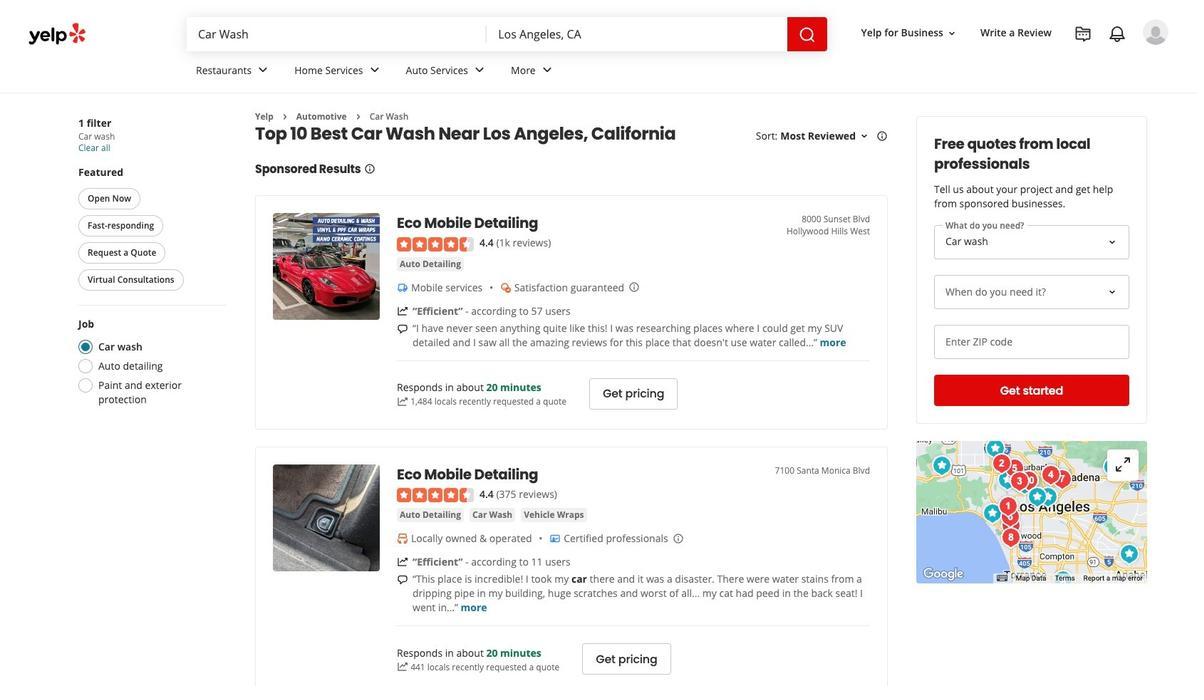 Task type: locate. For each thing, give the bounding box(es) containing it.
option group
[[74, 317, 227, 407]]

16 info v2 image
[[877, 131, 888, 142], [364, 163, 375, 175]]

1 vertical spatial eco mobile detailing image
[[273, 465, 380, 571]]

None search field
[[187, 17, 827, 51]]

24 chevron down v2 image
[[255, 62, 272, 79], [539, 62, 556, 79]]

16 shipping v2 image
[[397, 282, 408, 293]]

When do you need it? field
[[934, 275, 1130, 309]]

eco mobile detailing image
[[273, 213, 380, 320], [273, 465, 380, 571]]

1 vertical spatial 16 trending v2 image
[[397, 557, 408, 568]]

24 chevron down v2 image
[[366, 62, 383, 79], [471, 62, 488, 79]]

0 vertical spatial 16 chevron down v2 image
[[946, 28, 958, 39]]

16 chevron down v2 image
[[946, 28, 958, 39], [859, 131, 870, 142]]

group
[[76, 165, 227, 294]]

0 horizontal spatial 24 chevron down v2 image
[[255, 62, 272, 79]]

16 chevron right v2 image
[[279, 111, 291, 122]]

0 vertical spatial 4.4 star rating image
[[397, 237, 474, 251]]

1 horizontal spatial 16 chevron down v2 image
[[946, 28, 958, 39]]

1 vertical spatial 4.4 star rating image
[[397, 488, 474, 503]]

16 speech v2 image
[[397, 574, 408, 586]]

16 trending v2 image
[[397, 305, 408, 317], [397, 662, 408, 673]]

1 horizontal spatial 16 info v2 image
[[877, 131, 888, 142]]

0 vertical spatial 16 trending v2 image
[[397, 305, 408, 317]]

4.4 star rating image up 16 locally owned v2 image
[[397, 488, 474, 503]]

16 speech v2 image
[[397, 323, 408, 335]]

1 4.4 star rating image from the top
[[397, 237, 474, 251]]

2 eco mobile detailing image from the top
[[273, 465, 380, 571]]

0 vertical spatial 16 trending v2 image
[[397, 396, 408, 408]]

ruby a. image
[[1143, 19, 1169, 45]]

2 16 trending v2 image from the top
[[397, 557, 408, 568]]

1 horizontal spatial 24 chevron down v2 image
[[471, 62, 488, 79]]

business categories element
[[185, 51, 1169, 93]]

0 vertical spatial eco mobile detailing image
[[273, 213, 380, 320]]

0 vertical spatial 16 info v2 image
[[877, 131, 888, 142]]

1 none field from the left
[[187, 17, 487, 51]]

4.4 star rating image up 16 shipping v2 icon
[[397, 237, 474, 251]]

0 horizontal spatial 24 chevron down v2 image
[[366, 62, 383, 79]]

none field things to do, nail salons, plumbers
[[187, 17, 487, 51]]

1 horizontal spatial 24 chevron down v2 image
[[539, 62, 556, 79]]

1 vertical spatial 16 trending v2 image
[[397, 662, 408, 673]]

16 trending v2 image
[[397, 396, 408, 408], [397, 557, 408, 568]]

address, neighborhood, city, state or zip search field
[[487, 17, 787, 51]]

none field the address, neighborhood, city, state or zip
[[487, 17, 787, 51]]

16 locally owned v2 image
[[397, 533, 408, 545]]

1 vertical spatial 16 chevron down v2 image
[[859, 131, 870, 142]]

2 24 chevron down v2 image from the left
[[471, 62, 488, 79]]

1 eco mobile detailing image from the top
[[273, 213, 380, 320]]

things to do, nail salons, plumbers search field
[[187, 17, 487, 51]]

0 horizontal spatial 16 chevron down v2 image
[[859, 131, 870, 142]]

1 vertical spatial 16 info v2 image
[[364, 163, 375, 175]]

2 4.4 star rating image from the top
[[397, 488, 474, 503]]

2 none field from the left
[[487, 17, 787, 51]]

0 horizontal spatial 16 info v2 image
[[364, 163, 375, 175]]

4.4 star rating image
[[397, 237, 474, 251], [397, 488, 474, 503]]

None field
[[187, 17, 487, 51], [487, 17, 787, 51]]

info icon image
[[629, 282, 640, 293], [629, 282, 640, 293], [673, 533, 684, 544], [673, 533, 684, 544]]

  text field
[[934, 325, 1130, 359]]

2 16 trending v2 image from the top
[[397, 662, 408, 673]]



Task type: vqa. For each thing, say whether or not it's contained in the screenshot.
2nd 24 chevron down v2 image from right
yes



Task type: describe. For each thing, give the bounding box(es) containing it.
16 certified professionals v2 image
[[550, 533, 561, 545]]

4.4 star rating image for 16 shipping v2 icon
[[397, 237, 474, 251]]

eco mobile detailing image for 16 locally owned v2 image
[[273, 465, 380, 571]]

search image
[[799, 26, 816, 43]]

2 24 chevron down v2 image from the left
[[539, 62, 556, 79]]

16 chevron right v2 image
[[353, 111, 364, 122]]

1 16 trending v2 image from the top
[[397, 305, 408, 317]]

16 chevron down v2 image inside user actions element
[[946, 28, 958, 39]]

1 24 chevron down v2 image from the left
[[255, 62, 272, 79]]

eco mobile detailing image for 16 shipping v2 icon
[[273, 213, 380, 320]]

1 24 chevron down v2 image from the left
[[366, 62, 383, 79]]

What do you need? field
[[934, 225, 1130, 259]]

user actions element
[[850, 18, 1189, 105]]

projects image
[[1075, 26, 1092, 43]]

1 16 trending v2 image from the top
[[397, 396, 408, 408]]

16 satisfactions guaranteed v2 image
[[500, 282, 512, 293]]

4.4 star rating image for 16 locally owned v2 image
[[397, 488, 474, 503]]

notifications image
[[1109, 26, 1126, 43]]



